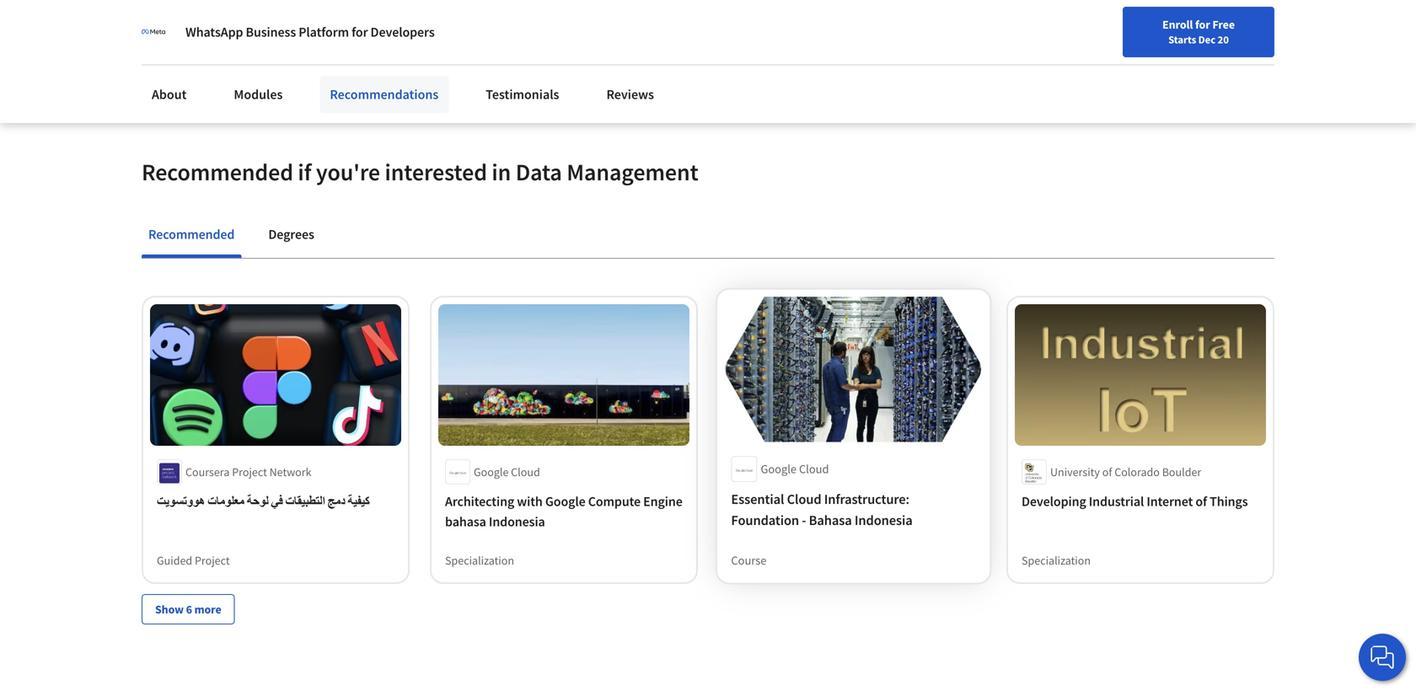 Task type: describe. For each thing, give the bounding box(es) containing it.
platform
[[299, 24, 349, 40]]

coursera
[[186, 465, 230, 480]]

recommendations link
[[320, 76, 449, 113]]

في
[[271, 493, 283, 510]]

كيفية
[[348, 493, 370, 510]]

course
[[732, 553, 767, 569]]

data
[[516, 157, 562, 187]]

cloud for with
[[511, 465, 540, 480]]

recommended for recommended if you're interested in data management
[[142, 157, 293, 187]]

show notifications image
[[1189, 21, 1209, 41]]

meta image
[[142, 20, 165, 44]]

specialization for developing industrial internet of things
[[1022, 553, 1091, 568]]

interested
[[385, 157, 487, 187]]

20
[[1218, 33, 1230, 46]]

essential cloud infrastructure: foundation - bahasa indonesia link
[[732, 490, 977, 531]]

دمج
[[328, 493, 345, 510]]

about link
[[142, 76, 197, 113]]

developing
[[1022, 493, 1087, 510]]

indonesia for infrastructure:
[[855, 512, 913, 530]]

guided
[[157, 553, 192, 568]]

architecting with google compute engine bahasa indonesia link
[[445, 492, 683, 532]]

starts
[[1169, 33, 1197, 46]]

essential cloud infrastructure: foundation - bahasa indonesia
[[732, 491, 913, 530]]

more
[[194, 602, 222, 617]]

enroll for free starts dec 20
[[1163, 17, 1236, 46]]

recommendation tabs tab list
[[142, 214, 1275, 258]]

show
[[155, 602, 184, 617]]

google cloud for with
[[474, 465, 540, 480]]

developers
[[371, 24, 435, 40]]

architecting with google compute engine bahasa indonesia
[[445, 493, 683, 530]]

you're
[[316, 157, 380, 187]]

coursera project network
[[186, 465, 312, 480]]

هووتسويت
[[157, 493, 205, 510]]

reviews
[[607, 86, 654, 103]]

english
[[1093, 19, 1134, 36]]

cloud for cloud
[[799, 462, 829, 477]]

indonesia for google
[[489, 513, 545, 530]]

things
[[1210, 493, 1249, 510]]

bahasa
[[809, 512, 852, 530]]

info about module content element
[[173, 31, 857, 79]]

6
[[186, 602, 192, 617]]

network
[[270, 465, 312, 480]]

1 vertical spatial of
[[1196, 493, 1208, 510]]

essential
[[732, 491, 785, 509]]

for inside enroll for free starts dec 20
[[1196, 17, 1211, 32]]

google cloud for cloud
[[761, 462, 829, 477]]

university of colorado boulder
[[1051, 465, 1202, 480]]

testimonials link
[[476, 76, 570, 113]]

bahasa
[[445, 513, 486, 530]]

لوحة
[[247, 493, 269, 510]]

dec
[[1199, 33, 1216, 46]]

infrastructure:
[[825, 491, 910, 509]]

business
[[246, 24, 296, 40]]

0 horizontal spatial for
[[352, 24, 368, 40]]

if
[[298, 157, 312, 187]]

modules link
[[224, 76, 293, 113]]

project for guided
[[195, 553, 230, 568]]



Task type: vqa. For each thing, say whether or not it's contained in the screenshot.
Recommended button at top left
yes



Task type: locate. For each thing, give the bounding box(es) containing it.
indonesia down with
[[489, 513, 545, 530]]

google
[[761, 462, 797, 477], [474, 465, 509, 480], [546, 493, 586, 510]]

google for architecting
[[474, 465, 509, 480]]

of left things on the right bottom of page
[[1196, 493, 1208, 510]]

2 horizontal spatial google
[[761, 462, 797, 477]]

project
[[232, 465, 267, 480], [195, 553, 230, 568]]

with
[[517, 493, 543, 510]]

google for essential
[[761, 462, 797, 477]]

reviews link
[[597, 76, 665, 113]]

chat with us image
[[1370, 644, 1397, 671]]

1 horizontal spatial project
[[232, 465, 267, 480]]

show 6 more
[[155, 602, 222, 617]]

whatsapp business platform for developers
[[186, 24, 435, 40]]

degrees button
[[262, 214, 321, 255]]

google up essential
[[761, 462, 797, 477]]

in
[[492, 157, 511, 187]]

free
[[1213, 17, 1236, 32]]

التطبيقات
[[286, 493, 325, 510]]

-
[[802, 512, 807, 530]]

كيفية دمج التطبيقات في لوحة معلومات هووتسويت
[[157, 493, 370, 510]]

1 specialization from the left
[[445, 553, 514, 568]]

colorado
[[1115, 465, 1160, 480]]

about
[[152, 86, 187, 103]]

معلومات
[[208, 493, 244, 510]]

indonesia down "infrastructure:"
[[855, 512, 913, 530]]

cloud up essential cloud infrastructure: foundation - bahasa indonesia
[[799, 462, 829, 477]]

of
[[1103, 465, 1113, 480], [1196, 493, 1208, 510]]

google cloud up essential
[[761, 462, 829, 477]]

google cloud up with
[[474, 465, 540, 480]]

0 horizontal spatial google cloud
[[474, 465, 540, 480]]

recommendations
[[330, 86, 439, 103]]

specialization for architecting with google compute engine bahasa indonesia
[[445, 553, 514, 568]]

for up "dec" at the right top of page
[[1196, 17, 1211, 32]]

collection element
[[132, 259, 1285, 652]]

0 vertical spatial project
[[232, 465, 267, 480]]

developing industrial internet of things link
[[1022, 492, 1260, 512]]

cloud up the -
[[787, 491, 822, 509]]

architecting
[[445, 493, 515, 510]]

compute
[[588, 493, 641, 510]]

recommended for recommended
[[148, 226, 235, 243]]

1 horizontal spatial for
[[1196, 17, 1211, 32]]

1 horizontal spatial google
[[546, 493, 586, 510]]

كيفية دمج التطبيقات في لوحة معلومات هووتسويت link
[[157, 492, 395, 512]]

google inside architecting with google compute engine bahasa indonesia
[[546, 493, 586, 510]]

for
[[1196, 17, 1211, 32], [352, 24, 368, 40]]

1 horizontal spatial of
[[1196, 493, 1208, 510]]

english button
[[1063, 0, 1165, 55]]

google right with
[[546, 493, 586, 510]]

specialization down bahasa
[[445, 553, 514, 568]]

recommended if you're interested in data management
[[142, 157, 699, 187]]

cloud up with
[[511, 465, 540, 480]]

0 horizontal spatial of
[[1103, 465, 1113, 480]]

1 horizontal spatial indonesia
[[855, 512, 913, 530]]

testimonials
[[486, 86, 560, 103]]

boulder
[[1163, 465, 1202, 480]]

modules
[[234, 86, 283, 103]]

1 horizontal spatial specialization
[[1022, 553, 1091, 568]]

show 6 more button
[[142, 594, 235, 625]]

project for coursera
[[232, 465, 267, 480]]

1 horizontal spatial google cloud
[[761, 462, 829, 477]]

None search field
[[240, 11, 645, 44]]

foundation
[[732, 512, 800, 530]]

degrees
[[268, 226, 314, 243]]

1 vertical spatial recommended
[[148, 226, 235, 243]]

specialization down developing
[[1022, 553, 1091, 568]]

recommended inside recommended button
[[148, 226, 235, 243]]

0 horizontal spatial google
[[474, 465, 509, 480]]

0 vertical spatial recommended
[[142, 157, 293, 187]]

of left colorado
[[1103, 465, 1113, 480]]

whatsapp
[[186, 24, 243, 40]]

cloud
[[799, 462, 829, 477], [511, 465, 540, 480], [787, 491, 822, 509]]

university
[[1051, 465, 1101, 480]]

indonesia inside essential cloud infrastructure: foundation - bahasa indonesia
[[855, 512, 913, 530]]

cloud inside essential cloud infrastructure: foundation - bahasa indonesia
[[787, 491, 822, 509]]

project up لوحة
[[232, 465, 267, 480]]

industrial
[[1089, 493, 1145, 510]]

2 specialization from the left
[[1022, 553, 1091, 568]]

project right guided
[[195, 553, 230, 568]]

enroll
[[1163, 17, 1194, 32]]

engine
[[644, 493, 683, 510]]

google up architecting
[[474, 465, 509, 480]]

developing industrial internet of things
[[1022, 493, 1249, 510]]

recommended
[[142, 157, 293, 187], [148, 226, 235, 243]]

for right the platform
[[352, 24, 368, 40]]

0 horizontal spatial specialization
[[445, 553, 514, 568]]

0 horizontal spatial project
[[195, 553, 230, 568]]

guided project
[[157, 553, 230, 568]]

indonesia inside architecting with google compute engine bahasa indonesia
[[489, 513, 545, 530]]

recommended button
[[142, 214, 241, 255]]

0 horizontal spatial indonesia
[[489, 513, 545, 530]]

indonesia
[[855, 512, 913, 530], [489, 513, 545, 530]]

management
[[567, 157, 699, 187]]

1 vertical spatial project
[[195, 553, 230, 568]]

google cloud
[[761, 462, 829, 477], [474, 465, 540, 480]]

0 vertical spatial of
[[1103, 465, 1113, 480]]

specialization
[[445, 553, 514, 568], [1022, 553, 1091, 568]]

internet
[[1147, 493, 1194, 510]]



